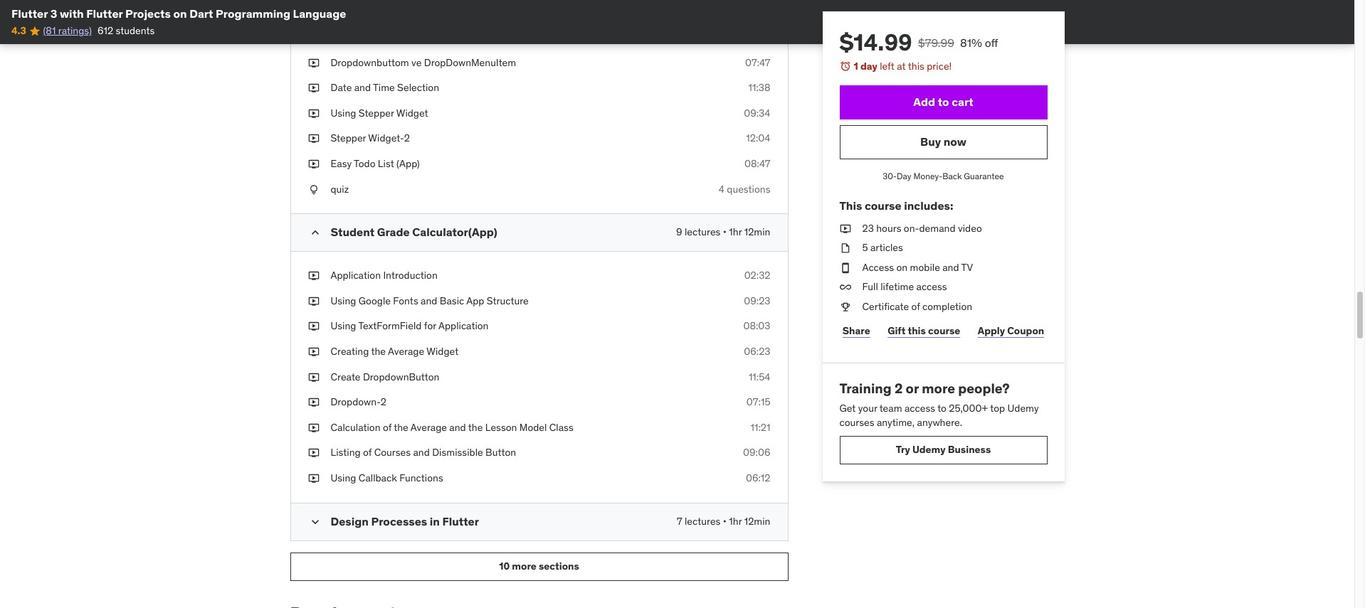 Task type: describe. For each thing, give the bounding box(es) containing it.
calculation
[[331, 421, 380, 434]]

mobile
[[910, 261, 940, 274]]

09:23
[[744, 295, 771, 307]]

quiz
[[331, 183, 349, 195]]

0 vertical spatial widget
[[396, 107, 428, 119]]

06:23
[[744, 345, 771, 358]]

left
[[880, 60, 895, 73]]

student grade calculator(app)
[[331, 225, 497, 239]]

access inside training 2 or more people? get your team access to 25,000+ top udemy courses anytime, anywhere.
[[905, 402, 935, 415]]

add
[[913, 95, 935, 109]]

apply coupon button
[[975, 317, 1047, 346]]

business
[[948, 444, 991, 456]]

• for design processes in flutter
[[723, 515, 727, 528]]

09:34
[[744, 107, 771, 119]]

and for access on mobile and tv
[[943, 261, 959, 274]]

buy now button
[[840, 125, 1047, 159]]

questions
[[727, 183, 771, 195]]

get
[[840, 402, 856, 415]]

09:06
[[743, 447, 771, 459]]

using for using textformfield for application
[[331, 320, 356, 333]]

dropdownbuttom
[[331, 56, 409, 69]]

creating the average widget
[[331, 345, 459, 358]]

alarm image
[[840, 61, 851, 72]]

your
[[858, 402, 877, 415]]

0 horizontal spatial the
[[371, 345, 386, 358]]

11:21
[[751, 421, 771, 434]]

app
[[466, 295, 484, 307]]

to inside button
[[938, 95, 949, 109]]

google
[[359, 295, 391, 307]]

creating
[[331, 345, 369, 358]]

12:04
[[746, 132, 771, 145]]

0 vertical spatial access
[[916, 281, 947, 294]]

ratings)
[[58, 24, 92, 37]]

list
[[378, 157, 394, 170]]

using for using stepper widget
[[331, 107, 356, 119]]

xsmall image for stepper widget-2
[[308, 132, 319, 146]]

widget-
[[368, 132, 404, 145]]

small image for student
[[308, 226, 322, 240]]

more inside training 2 or more people? get your team access to 25,000+ top udemy courses anytime, anywhere.
[[922, 380, 955, 397]]

and for using google fonts and basic app  structure
[[421, 295, 437, 307]]

and for listing of courses and dismissible button
[[413, 447, 430, 459]]

1 vertical spatial average
[[411, 421, 447, 434]]

time
[[373, 81, 395, 94]]

now
[[944, 135, 967, 149]]

xsmall image for date and time selection
[[308, 81, 319, 95]]

1 horizontal spatial course
[[928, 325, 960, 337]]

dropdown-
[[331, 396, 381, 409]]

for
[[424, 320, 436, 333]]

xsmall image up the share
[[840, 300, 851, 314]]

sections
[[539, 560, 579, 573]]

07:47
[[745, 56, 771, 69]]

hours
[[876, 222, 901, 235]]

xsmall image for using stepper widget
[[308, 107, 319, 121]]

basic
[[440, 295, 464, 307]]

anywhere.
[[917, 416, 962, 429]]

stepper widget-2
[[331, 132, 410, 145]]

this
[[840, 199, 862, 213]]

anytime,
[[877, 416, 915, 429]]

of for the
[[383, 421, 392, 434]]

radio
[[405, 31, 431, 43]]

top
[[990, 402, 1005, 415]]

design
[[331, 514, 369, 529]]

lectures for student grade calculator(app)
[[685, 226, 721, 239]]

1 vertical spatial widget
[[427, 345, 459, 358]]

02:32
[[744, 269, 771, 282]]

9
[[676, 226, 682, 239]]

0 horizontal spatial on
[[173, 6, 187, 21]]

using google fonts and basic app  structure
[[331, 295, 529, 307]]

share button
[[840, 317, 873, 346]]

5
[[862, 241, 868, 254]]

add to cart button
[[840, 85, 1047, 119]]

and for checkbox slider radio and switch
[[434, 31, 450, 43]]

easy
[[331, 157, 352, 170]]

checkbox
[[331, 31, 375, 43]]

2 horizontal spatial the
[[468, 421, 483, 434]]

0 vertical spatial average
[[388, 345, 424, 358]]

structure
[[487, 295, 529, 307]]

2 for dropdown-
[[381, 396, 386, 409]]

5 articles
[[862, 241, 903, 254]]

full lifetime access
[[862, 281, 947, 294]]

fonts
[[393, 295, 418, 307]]

lesson
[[485, 421, 517, 434]]

certificate
[[862, 300, 909, 313]]

includes:
[[904, 199, 953, 213]]

dart
[[189, 6, 213, 21]]

using for using google fonts and basic app  structure
[[331, 295, 356, 307]]

in
[[430, 514, 440, 529]]

day
[[860, 60, 877, 73]]

23
[[862, 222, 874, 235]]

11:54
[[749, 371, 771, 383]]

with
[[60, 6, 84, 21]]

lifetime
[[881, 281, 914, 294]]

using stepper widget
[[331, 107, 428, 119]]

slider
[[377, 31, 403, 43]]

button
[[485, 447, 516, 459]]

gift
[[888, 325, 906, 337]]

12min for student grade calculator(app)
[[744, 226, 771, 239]]

using textformfield for application
[[331, 320, 489, 333]]

$14.99
[[840, 28, 912, 57]]

design processes in flutter
[[331, 514, 479, 529]]

todo
[[354, 157, 375, 170]]

certificate of completion
[[862, 300, 972, 313]]

functions
[[399, 472, 443, 485]]

buy now
[[920, 135, 967, 149]]

gift this course
[[888, 325, 960, 337]]

ve
[[411, 56, 422, 69]]

completion
[[923, 300, 972, 313]]

students
[[116, 24, 155, 37]]

and left time
[[354, 81, 371, 94]]

create
[[331, 371, 361, 383]]

using for using callback functions
[[331, 472, 356, 485]]

$79.99
[[918, 36, 954, 50]]

(81
[[43, 24, 56, 37]]

08:47
[[745, 157, 771, 170]]



Task type: locate. For each thing, give the bounding box(es) containing it.
1 vertical spatial stepper
[[331, 132, 366, 145]]

xsmall image left date in the top left of the page
[[308, 81, 319, 95]]

xsmall image left 'using stepper widget'
[[308, 107, 319, 121]]

using callback functions
[[331, 472, 443, 485]]

1 to from the top
[[938, 95, 949, 109]]

student
[[331, 225, 375, 239]]

course
[[865, 199, 902, 213], [928, 325, 960, 337]]

4 questions
[[719, 183, 771, 195]]

1hr for design processes in flutter
[[729, 515, 742, 528]]

0 horizontal spatial of
[[363, 447, 372, 459]]

application up google
[[331, 269, 381, 282]]

to inside training 2 or more people? get your team access to 25,000+ top udemy courses anytime, anywhere.
[[938, 402, 947, 415]]

xsmall image left google
[[308, 295, 319, 308]]

udemy right top
[[1008, 402, 1039, 415]]

1 horizontal spatial the
[[394, 421, 408, 434]]

using down listing at the bottom of page
[[331, 472, 356, 485]]

2 horizontal spatial of
[[911, 300, 920, 313]]

listing of courses and dismissible button
[[331, 447, 516, 459]]

0 vertical spatial more
[[922, 380, 955, 397]]

1 vertical spatial more
[[512, 560, 537, 573]]

udemy right try
[[912, 444, 946, 456]]

• right 7
[[723, 515, 727, 528]]

2 vertical spatial of
[[363, 447, 372, 459]]

1 vertical spatial to
[[938, 402, 947, 415]]

access down or
[[905, 402, 935, 415]]

switch
[[453, 31, 483, 43]]

• for student grade calculator(app)
[[723, 226, 727, 239]]

using down date in the top left of the page
[[331, 107, 356, 119]]

$14.99 $79.99 81% off
[[840, 28, 998, 57]]

0 vertical spatial application
[[331, 269, 381, 282]]

2 12min from the top
[[744, 515, 771, 528]]

0 horizontal spatial application
[[331, 269, 381, 282]]

1 12min from the top
[[744, 226, 771, 239]]

processes
[[371, 514, 427, 529]]

25,000+
[[949, 402, 988, 415]]

flutter 3 with flutter projects on dart programming language
[[11, 6, 346, 21]]

average down using textformfield for application
[[388, 345, 424, 358]]

small image left "design"
[[308, 515, 322, 529]]

0 vertical spatial lectures
[[685, 226, 721, 239]]

using for using globalkey
[[331, 2, 356, 15]]

lectures for design processes in flutter
[[685, 515, 721, 528]]

to up anywhere. on the bottom right
[[938, 402, 947, 415]]

xsmall image left easy
[[308, 157, 319, 171]]

xsmall image left calculation
[[308, 421, 319, 435]]

1 vertical spatial 1hr
[[729, 515, 742, 528]]

1 1hr from the top
[[729, 226, 742, 239]]

apply coupon
[[978, 325, 1044, 337]]

1 horizontal spatial application
[[438, 320, 489, 333]]

1 small image from the top
[[308, 226, 322, 240]]

10
[[499, 560, 510, 573]]

1 horizontal spatial udemy
[[1008, 402, 1039, 415]]

2 up (app)
[[404, 132, 410, 145]]

xsmall image
[[308, 56, 319, 70], [308, 81, 319, 95], [308, 107, 319, 121], [308, 132, 319, 146], [308, 157, 319, 171], [308, 295, 319, 308], [840, 300, 851, 314], [308, 396, 319, 410], [308, 421, 319, 435]]

xsmall image for dropdown-2
[[308, 396, 319, 410]]

selection
[[397, 81, 439, 94]]

gift this course link
[[885, 317, 963, 346]]

xsmall image for calculation of the average and the  lesson model class
[[308, 421, 319, 435]]

1 vertical spatial small image
[[308, 515, 322, 529]]

5 using from the top
[[331, 472, 356, 485]]

•
[[723, 226, 727, 239], [723, 515, 727, 528]]

add to cart
[[913, 95, 974, 109]]

12min for design processes in flutter
[[744, 515, 771, 528]]

more inside the 10 more sections button
[[512, 560, 537, 573]]

using globalkey
[[331, 2, 404, 15]]

lectures right 9
[[685, 226, 721, 239]]

using up creating
[[331, 320, 356, 333]]

30-
[[883, 171, 897, 181]]

1 vertical spatial application
[[438, 320, 489, 333]]

flutter right in
[[442, 514, 479, 529]]

dropdown-2
[[331, 396, 386, 409]]

using up checkbox
[[331, 2, 356, 15]]

1 using from the top
[[331, 2, 356, 15]]

9 lectures • 1hr 12min
[[676, 226, 771, 239]]

2 for training
[[895, 380, 903, 397]]

and left basic
[[421, 295, 437, 307]]

30-day money-back guarantee
[[883, 171, 1004, 181]]

of for completion
[[911, 300, 920, 313]]

xsmall image for dropdownbuttom ve dropdownmenuitem
[[308, 56, 319, 70]]

the left lesson
[[468, 421, 483, 434]]

1 vertical spatial this
[[908, 325, 926, 337]]

2 horizontal spatial flutter
[[442, 514, 479, 529]]

1 vertical spatial of
[[383, 421, 392, 434]]

1 horizontal spatial 2
[[404, 132, 410, 145]]

lectures right 7
[[685, 515, 721, 528]]

2 left or
[[895, 380, 903, 397]]

07:15
[[747, 396, 771, 409]]

1hr down 4 questions
[[729, 226, 742, 239]]

application
[[331, 269, 381, 282], [438, 320, 489, 333]]

access down 'mobile' at top right
[[916, 281, 947, 294]]

easy todo list (app)
[[331, 157, 420, 170]]

2 inside training 2 or more people? get your team access to 25,000+ top udemy courses anytime, anywhere.
[[895, 380, 903, 397]]

(81 ratings)
[[43, 24, 92, 37]]

0 vertical spatial course
[[865, 199, 902, 213]]

on left dart
[[173, 6, 187, 21]]

globalkey
[[359, 2, 404, 15]]

and up dismissible
[[449, 421, 466, 434]]

0 horizontal spatial course
[[865, 199, 902, 213]]

flutter up 4.3
[[11, 6, 48, 21]]

4 using from the top
[[331, 320, 356, 333]]

lectures
[[685, 226, 721, 239], [685, 515, 721, 528]]

and up functions
[[413, 447, 430, 459]]

xsmall image for easy todo list (app)
[[308, 157, 319, 171]]

0 horizontal spatial 2
[[381, 396, 386, 409]]

1 vertical spatial •
[[723, 515, 727, 528]]

3 using from the top
[[331, 295, 356, 307]]

course down completion
[[928, 325, 960, 337]]

xsmall image
[[308, 2, 319, 16], [308, 31, 319, 45], [308, 183, 319, 197], [840, 222, 851, 236], [840, 241, 851, 255], [840, 261, 851, 275], [308, 269, 319, 283], [840, 281, 851, 295], [308, 320, 319, 334], [308, 345, 319, 359], [308, 371, 319, 384], [308, 447, 319, 460], [308, 472, 319, 486]]

11:38
[[748, 81, 771, 94]]

access
[[862, 261, 894, 274]]

and right radio
[[434, 31, 450, 43]]

using left google
[[331, 295, 356, 307]]

xsmall image for using google fonts and basic app  structure
[[308, 295, 319, 308]]

1 horizontal spatial flutter
[[86, 6, 123, 21]]

1 this from the top
[[908, 60, 924, 73]]

2 using from the top
[[331, 107, 356, 119]]

2 1hr from the top
[[729, 515, 742, 528]]

dropdownbutton
[[363, 371, 440, 383]]

widget down the selection
[[396, 107, 428, 119]]

0 horizontal spatial flutter
[[11, 6, 48, 21]]

stepper up stepper widget-2
[[359, 107, 394, 119]]

udemy
[[1008, 402, 1039, 415], [912, 444, 946, 456]]

grade
[[377, 225, 410, 239]]

course up hours
[[865, 199, 902, 213]]

guarantee
[[964, 171, 1004, 181]]

flutter for design
[[442, 514, 479, 529]]

stepper up easy
[[331, 132, 366, 145]]

2 down create dropdownbutton
[[381, 396, 386, 409]]

courses
[[840, 416, 874, 429]]

apply
[[978, 325, 1005, 337]]

xsmall image left stepper widget-2
[[308, 132, 319, 146]]

xsmall image left dropdown-
[[308, 396, 319, 410]]

off
[[985, 36, 998, 50]]

12min down 06:12
[[744, 515, 771, 528]]

06:12
[[746, 472, 771, 485]]

application down basic
[[438, 320, 489, 333]]

1 vertical spatial course
[[928, 325, 960, 337]]

this right 'at'
[[908, 60, 924, 73]]

1 vertical spatial access
[[905, 402, 935, 415]]

10:17
[[748, 31, 771, 43]]

and
[[434, 31, 450, 43], [354, 81, 371, 94], [943, 261, 959, 274], [421, 295, 437, 307], [449, 421, 466, 434], [413, 447, 430, 459]]

programming
[[216, 6, 290, 21]]

0 vertical spatial udemy
[[1008, 402, 1039, 415]]

xsmall image down language
[[308, 56, 319, 70]]

access on mobile and tv
[[862, 261, 973, 274]]

application introduction
[[331, 269, 438, 282]]

average up listing of courses and dismissible button
[[411, 421, 447, 434]]

2 this from the top
[[908, 325, 926, 337]]

• down 4
[[723, 226, 727, 239]]

on up full lifetime access
[[897, 261, 908, 274]]

1hr for student grade calculator(app)
[[729, 226, 742, 239]]

4
[[719, 183, 725, 195]]

2 to from the top
[[938, 402, 947, 415]]

and left tv
[[943, 261, 959, 274]]

1hr
[[729, 226, 742, 239], [729, 515, 742, 528]]

flutter up 612
[[86, 6, 123, 21]]

tv
[[961, 261, 973, 274]]

full
[[862, 281, 878, 294]]

stepper
[[359, 107, 394, 119], [331, 132, 366, 145]]

1 vertical spatial udemy
[[912, 444, 946, 456]]

this right gift
[[908, 325, 926, 337]]

612 students
[[97, 24, 155, 37]]

0 horizontal spatial more
[[512, 560, 537, 573]]

12min up 02:32
[[744, 226, 771, 239]]

0 vertical spatial on
[[173, 6, 187, 21]]

money-
[[914, 171, 943, 181]]

more right or
[[922, 380, 955, 397]]

4.3
[[11, 24, 26, 37]]

udemy inside training 2 or more people? get your team access to 25,000+ top udemy courses anytime, anywhere.
[[1008, 402, 1039, 415]]

2 • from the top
[[723, 515, 727, 528]]

0 vertical spatial small image
[[308, 226, 322, 240]]

0 vertical spatial stepper
[[359, 107, 394, 119]]

more right 10
[[512, 560, 537, 573]]

0 vertical spatial this
[[908, 60, 924, 73]]

1 horizontal spatial on
[[897, 261, 908, 274]]

flutter for flutter
[[86, 6, 123, 21]]

training 2 or more people? get your team access to 25,000+ top udemy courses anytime, anywhere.
[[840, 380, 1039, 429]]

price!
[[927, 60, 952, 73]]

small image for design
[[308, 515, 322, 529]]

share
[[843, 325, 870, 337]]

2 horizontal spatial 2
[[895, 380, 903, 397]]

1 • from the top
[[723, 226, 727, 239]]

of down full lifetime access
[[911, 300, 920, 313]]

small image left the student
[[308, 226, 322, 240]]

the up create dropdownbutton
[[371, 345, 386, 358]]

2
[[404, 132, 410, 145], [895, 380, 903, 397], [381, 396, 386, 409]]

0 vertical spatial to
[[938, 95, 949, 109]]

more
[[922, 380, 955, 397], [512, 560, 537, 573]]

2 small image from the top
[[308, 515, 322, 529]]

1 horizontal spatial of
[[383, 421, 392, 434]]

0 vertical spatial •
[[723, 226, 727, 239]]

widget down for
[[427, 345, 459, 358]]

1 vertical spatial lectures
[[685, 515, 721, 528]]

0 vertical spatial 12min
[[744, 226, 771, 239]]

of right listing at the bottom of page
[[363, 447, 372, 459]]

to left cart
[[938, 95, 949, 109]]

this
[[908, 60, 924, 73], [908, 325, 926, 337]]

on
[[173, 6, 187, 21], [897, 261, 908, 274]]

1 vertical spatial 12min
[[744, 515, 771, 528]]

1 horizontal spatial more
[[922, 380, 955, 397]]

3
[[50, 6, 57, 21]]

1 vertical spatial on
[[897, 261, 908, 274]]

try
[[896, 444, 910, 456]]

0 vertical spatial of
[[911, 300, 920, 313]]

courses
[[374, 447, 411, 459]]

the up courses
[[394, 421, 408, 434]]

checkbox slider radio and switch
[[331, 31, 483, 43]]

class
[[549, 421, 574, 434]]

introduction
[[383, 269, 438, 282]]

0 vertical spatial 1hr
[[729, 226, 742, 239]]

0 horizontal spatial udemy
[[912, 444, 946, 456]]

of for courses
[[363, 447, 372, 459]]

7 lectures • 1hr 12min
[[677, 515, 771, 528]]

of up courses
[[383, 421, 392, 434]]

listing
[[331, 447, 361, 459]]

small image
[[308, 226, 322, 240], [308, 515, 322, 529]]

at
[[897, 60, 906, 73]]

1hr right 7
[[729, 515, 742, 528]]

calculation of the average and the  lesson model class
[[331, 421, 574, 434]]



Task type: vqa. For each thing, say whether or not it's contained in the screenshot.


